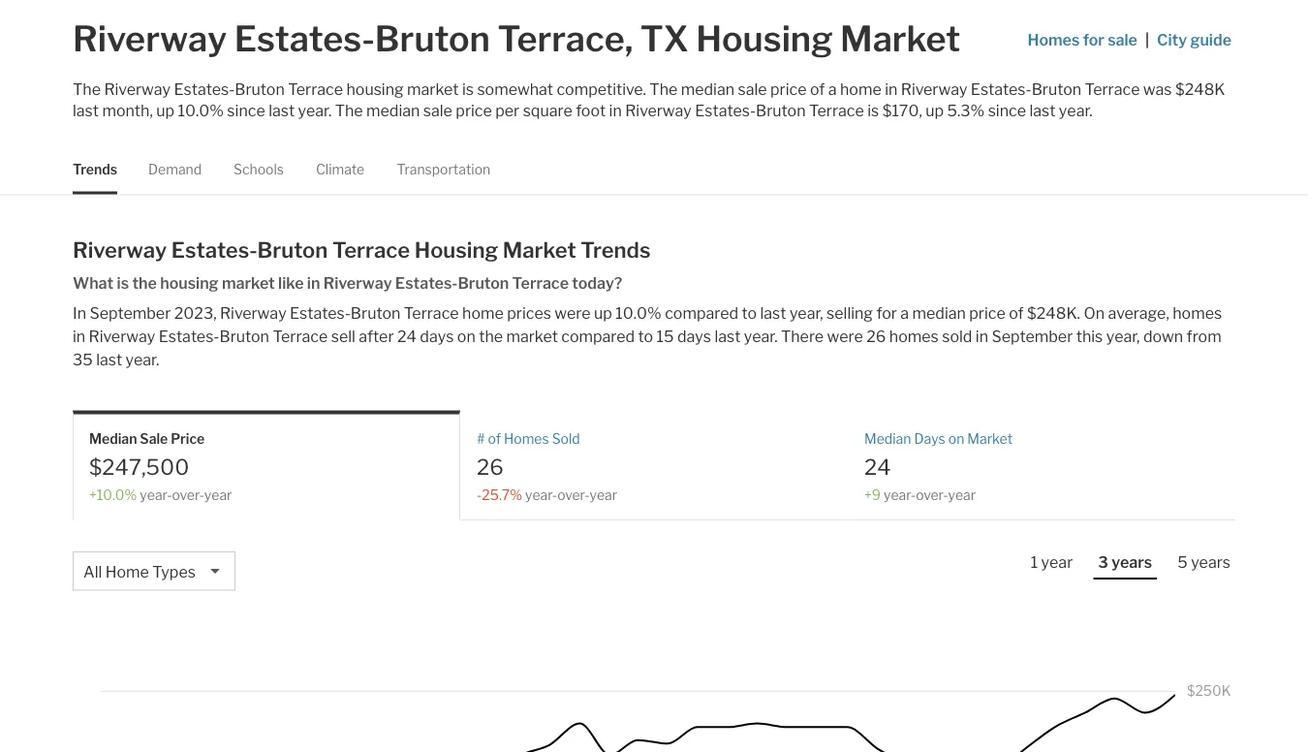 Task type: vqa. For each thing, say whether or not it's contained in the screenshot.
price
yes



Task type: locate. For each thing, give the bounding box(es) containing it.
days
[[420, 327, 454, 346], [678, 327, 712, 346]]

riverway estates-bruton terrace, tx housing market
[[73, 17, 961, 60]]

year. down homes for sale link
[[1059, 101, 1093, 120]]

1 vertical spatial a
[[901, 304, 909, 323]]

0 horizontal spatial sale
[[423, 101, 453, 120]]

on inside median days on market 24 +9 year-over-year
[[949, 431, 965, 447]]

median inside median days on market 24 +9 year-over-year
[[865, 431, 912, 447]]

+10.0%
[[89, 486, 137, 503]]

of inside the riverway estates-bruton terrace housing market is somewhat competitive. the median sale price of a home in riverway estates-bruton terrace was $248k last month, up 10.0% since last year. the median sale price per square foot in riverway estates-bruton terrace is $170, up 5.3% since last year.
[[810, 79, 825, 98]]

10.0% inside the riverway estates-bruton terrace housing market is somewhat competitive. the median sale price of a home in riverway estates-bruton terrace was $248k last month, up 10.0% since last year. the median sale price per square foot in riverway estates-bruton terrace is $170, up 5.3% since last year.
[[178, 101, 224, 120]]

up left 5.3%
[[926, 101, 944, 120]]

prices
[[507, 304, 552, 323]]

days right 15
[[678, 327, 712, 346]]

since
[[227, 101, 265, 120], [989, 101, 1027, 120]]

home
[[105, 562, 149, 581]]

the up trends "link"
[[73, 79, 101, 98]]

0 vertical spatial 24
[[397, 327, 417, 346]]

1 horizontal spatial were
[[827, 327, 864, 346]]

housing up climate
[[347, 79, 404, 98]]

1 horizontal spatial housing
[[696, 17, 833, 60]]

market down prices
[[507, 327, 558, 346]]

in
[[885, 79, 898, 98], [609, 101, 622, 120], [307, 274, 320, 293], [73, 327, 85, 346], [976, 327, 989, 346]]

2 horizontal spatial year-
[[884, 486, 916, 503]]

september down $248k.
[[992, 327, 1073, 346]]

0 vertical spatial 26
[[867, 327, 886, 346]]

$247,500
[[89, 454, 189, 480]]

all home types
[[83, 562, 196, 581]]

0 vertical spatial compared
[[665, 304, 739, 323]]

climate link
[[316, 144, 365, 194]]

1 horizontal spatial of
[[810, 79, 825, 98]]

city
[[1158, 30, 1188, 49]]

market left the like
[[222, 274, 275, 293]]

median down tx
[[681, 79, 735, 98]]

of inside in september 2023, riverway estates-bruton terrace home prices were up 10.0% compared to last year, selling for a median price of $248k. on average, homes in riverway estates-bruton terrace sell after 24 days on the market compared to 15 days last year. there were 26 homes sold in september this year, down from 35 last year.
[[1009, 304, 1024, 323]]

last up schools at the left
[[269, 101, 295, 120]]

trends
[[73, 161, 117, 177], [581, 236, 651, 262]]

0 horizontal spatial compared
[[562, 327, 635, 346]]

1 vertical spatial home
[[462, 304, 504, 323]]

1 vertical spatial 24
[[865, 454, 891, 480]]

1 days from the left
[[420, 327, 454, 346]]

on right days
[[949, 431, 965, 447]]

since up schools at the left
[[227, 101, 265, 120]]

average,
[[1109, 304, 1170, 323]]

trends down month,
[[73, 161, 117, 177]]

0 vertical spatial were
[[555, 304, 591, 323]]

0 horizontal spatial 24
[[397, 327, 417, 346]]

were
[[555, 304, 591, 323], [827, 327, 864, 346]]

homes
[[1173, 304, 1223, 323], [890, 327, 939, 346]]

1 horizontal spatial days
[[678, 327, 712, 346]]

median up transportation
[[367, 101, 420, 120]]

0 horizontal spatial a
[[829, 79, 837, 98]]

1 horizontal spatial years
[[1192, 553, 1231, 572]]

26 down #
[[477, 454, 504, 480]]

in right sold
[[976, 327, 989, 346]]

0 vertical spatial market
[[407, 79, 459, 98]]

2 median from the left
[[865, 431, 912, 447]]

in
[[73, 304, 86, 323]]

0 horizontal spatial price
[[456, 101, 492, 120]]

1 vertical spatial the
[[479, 327, 503, 346]]

3 year- from the left
[[884, 486, 916, 503]]

2 horizontal spatial of
[[1009, 304, 1024, 323]]

2 vertical spatial price
[[970, 304, 1006, 323]]

market up transportation
[[407, 79, 459, 98]]

over-
[[172, 486, 204, 503], [558, 486, 590, 503], [916, 486, 949, 503]]

homes left sold
[[504, 431, 549, 447]]

0 horizontal spatial on
[[457, 327, 476, 346]]

1 horizontal spatial is
[[462, 79, 474, 98]]

median up the $247,500
[[89, 431, 137, 447]]

1 horizontal spatial 26
[[867, 327, 886, 346]]

price
[[771, 79, 807, 98], [456, 101, 492, 120], [970, 304, 1006, 323]]

year. right '35'
[[126, 350, 159, 369]]

1 horizontal spatial a
[[901, 304, 909, 323]]

riverway
[[73, 17, 227, 60], [104, 79, 171, 98], [901, 79, 968, 98], [625, 101, 692, 120], [73, 236, 167, 262], [324, 274, 392, 293], [220, 304, 287, 323], [89, 327, 155, 346]]

1 vertical spatial for
[[877, 304, 898, 323]]

0 vertical spatial homes
[[1173, 304, 1223, 323]]

1 horizontal spatial homes
[[1173, 304, 1223, 323]]

1 horizontal spatial year,
[[1107, 327, 1141, 346]]

days right after
[[420, 327, 454, 346]]

market
[[407, 79, 459, 98], [222, 274, 275, 293], [507, 327, 558, 346]]

market up prices
[[503, 236, 576, 262]]

2 horizontal spatial over-
[[916, 486, 949, 503]]

years
[[1112, 553, 1153, 572], [1192, 553, 1231, 572]]

2 vertical spatial of
[[488, 431, 501, 447]]

market right days
[[968, 431, 1013, 447]]

1 horizontal spatial home
[[841, 79, 882, 98]]

year- inside median days on market 24 +9 year-over-year
[[884, 486, 916, 503]]

# of homes sold 26 -25.7% year-over-year
[[477, 431, 618, 503]]

over- inside median sale price $247,500 +10.0% year-over-year
[[172, 486, 204, 503]]

1 horizontal spatial the
[[335, 101, 363, 120]]

10.0% inside in september 2023, riverway estates-bruton terrace home prices were up 10.0% compared to last year, selling for a median price of $248k. on average, homes in riverway estates-bruton terrace sell after 24 days on the market compared to 15 days last year. there were 26 homes sold in september this year, down from 35 last year.
[[616, 304, 662, 323]]

1 vertical spatial were
[[827, 327, 864, 346]]

1 vertical spatial housing
[[415, 236, 498, 262]]

on
[[457, 327, 476, 346], [949, 431, 965, 447]]

homes inside # of homes sold 26 -25.7% year-over-year
[[504, 431, 549, 447]]

0 vertical spatial home
[[841, 79, 882, 98]]

year-
[[140, 486, 172, 503], [525, 486, 558, 503], [884, 486, 916, 503]]

is right what
[[117, 274, 129, 293]]

foot
[[576, 101, 606, 120]]

last up there
[[761, 304, 787, 323]]

1 horizontal spatial median
[[865, 431, 912, 447]]

1 horizontal spatial on
[[949, 431, 965, 447]]

0 horizontal spatial since
[[227, 101, 265, 120]]

year
[[204, 486, 232, 503], [590, 486, 618, 503], [949, 486, 976, 503], [1042, 553, 1073, 572]]

since right 5.3%
[[989, 101, 1027, 120]]

0 vertical spatial median
[[681, 79, 735, 98]]

0 vertical spatial price
[[771, 79, 807, 98]]

up down today?
[[594, 304, 613, 323]]

was
[[1144, 79, 1173, 98]]

$248k.
[[1028, 304, 1081, 323]]

sold
[[552, 431, 580, 447]]

0 vertical spatial on
[[457, 327, 476, 346]]

up right month,
[[156, 101, 175, 120]]

10.0% up 15
[[616, 304, 662, 323]]

26 down selling
[[867, 327, 886, 346]]

0 vertical spatial of
[[810, 79, 825, 98]]

sell
[[331, 327, 356, 346]]

3
[[1099, 553, 1109, 572]]

0 horizontal spatial median
[[89, 431, 137, 447]]

1 years from the left
[[1112, 553, 1153, 572]]

price inside in september 2023, riverway estates-bruton terrace home prices were up 10.0% compared to last year, selling for a median price of $248k. on average, homes in riverway estates-bruton terrace sell after 24 days on the market compared to 15 days last year. there were 26 homes sold in september this year, down from 35 last year.
[[970, 304, 1006, 323]]

the
[[73, 79, 101, 98], [650, 79, 678, 98], [335, 101, 363, 120]]

last right '35'
[[96, 350, 122, 369]]

a inside the riverway estates-bruton terrace housing market is somewhat competitive. the median sale price of a home in riverway estates-bruton terrace was $248k last month, up 10.0% since last year. the median sale price per square foot in riverway estates-bruton terrace is $170, up 5.3% since last year.
[[829, 79, 837, 98]]

home inside in september 2023, riverway estates-bruton terrace home prices were up 10.0% compared to last year, selling for a median price of $248k. on average, homes in riverway estates-bruton terrace sell after 24 days on the market compared to 15 days last year. there were 26 homes sold in september this year, down from 35 last year.
[[462, 304, 504, 323]]

home
[[841, 79, 882, 98], [462, 304, 504, 323]]

the up climate
[[335, 101, 363, 120]]

2 horizontal spatial median
[[913, 304, 966, 323]]

0 horizontal spatial home
[[462, 304, 504, 323]]

compared down today?
[[562, 327, 635, 346]]

month,
[[102, 101, 153, 120]]

26 inside # of homes sold 26 -25.7% year-over-year
[[477, 454, 504, 480]]

2 horizontal spatial price
[[970, 304, 1006, 323]]

1
[[1031, 553, 1038, 572]]

year- right the +9
[[884, 486, 916, 503]]

years inside 5 years button
[[1192, 553, 1231, 572]]

homes left sold
[[890, 327, 939, 346]]

year- down the $247,500
[[140, 486, 172, 503]]

3 over- from the left
[[916, 486, 949, 503]]

1 horizontal spatial 10.0%
[[616, 304, 662, 323]]

1 horizontal spatial sale
[[738, 79, 767, 98]]

all
[[83, 562, 102, 581]]

0 horizontal spatial market
[[222, 274, 275, 293]]

0 horizontal spatial to
[[638, 327, 654, 346]]

years right 3
[[1112, 553, 1153, 572]]

0 vertical spatial the
[[132, 274, 157, 293]]

homes left |
[[1028, 30, 1080, 49]]

years for 3 years
[[1112, 553, 1153, 572]]

1 vertical spatial 10.0%
[[616, 304, 662, 323]]

market
[[841, 17, 961, 60], [503, 236, 576, 262], [968, 431, 1013, 447]]

2 vertical spatial market
[[507, 327, 558, 346]]

24 right after
[[397, 327, 417, 346]]

0 horizontal spatial 26
[[477, 454, 504, 480]]

1 year- from the left
[[140, 486, 172, 503]]

5.3%
[[948, 101, 985, 120]]

-
[[477, 486, 482, 503]]

1 vertical spatial on
[[949, 431, 965, 447]]

september down what
[[90, 304, 171, 323]]

1 horizontal spatial market
[[407, 79, 459, 98]]

for right selling
[[877, 304, 898, 323]]

2 over- from the left
[[558, 486, 590, 503]]

24
[[397, 327, 417, 346], [865, 454, 891, 480]]

after
[[359, 327, 394, 346]]

1 horizontal spatial housing
[[347, 79, 404, 98]]

terrace
[[288, 79, 343, 98], [1085, 79, 1141, 98], [809, 101, 865, 120], [332, 236, 410, 262], [512, 274, 569, 293], [404, 304, 459, 323], [273, 327, 328, 346]]

housing
[[696, 17, 833, 60], [415, 236, 498, 262]]

what
[[73, 274, 114, 293]]

median up sold
[[913, 304, 966, 323]]

1 vertical spatial housing
[[160, 274, 219, 293]]

2 horizontal spatial market
[[968, 431, 1013, 447]]

0 horizontal spatial over-
[[172, 486, 204, 503]]

is left somewhat at the left
[[462, 79, 474, 98]]

0 horizontal spatial days
[[420, 327, 454, 346]]

sale
[[1108, 30, 1138, 49], [738, 79, 767, 98], [423, 101, 453, 120]]

for left |
[[1084, 30, 1105, 49]]

0 horizontal spatial housing
[[415, 236, 498, 262]]

a inside in september 2023, riverway estates-bruton terrace home prices were up 10.0% compared to last year, selling for a median price of $248k. on average, homes in riverway estates-bruton terrace sell after 24 days on the market compared to 15 days last year. there were 26 homes sold in september this year, down from 35 last year.
[[901, 304, 909, 323]]

were down selling
[[827, 327, 864, 346]]

september
[[90, 304, 171, 323], [992, 327, 1073, 346]]

1 vertical spatial of
[[1009, 304, 1024, 323]]

square
[[523, 101, 573, 120]]

were down today?
[[555, 304, 591, 323]]

0 horizontal spatial year,
[[790, 304, 824, 323]]

market inside in september 2023, riverway estates-bruton terrace home prices were up 10.0% compared to last year, selling for a median price of $248k. on average, homes in riverway estates-bruton terrace sell after 24 days on the market compared to 15 days last year. there were 26 homes sold in september this year, down from 35 last year.
[[507, 327, 558, 346]]

2 year- from the left
[[525, 486, 558, 503]]

over- down days
[[916, 486, 949, 503]]

price
[[171, 431, 205, 447]]

1 vertical spatial 26
[[477, 454, 504, 480]]

on right after
[[457, 327, 476, 346]]

5
[[1178, 553, 1188, 572]]

0 horizontal spatial for
[[877, 304, 898, 323]]

median left days
[[865, 431, 912, 447]]

last
[[73, 101, 99, 120], [269, 101, 295, 120], [1030, 101, 1056, 120], [761, 304, 787, 323], [715, 327, 741, 346], [96, 350, 122, 369]]

down
[[1144, 327, 1184, 346]]

10.0% up demand
[[178, 101, 224, 120]]

median inside median sale price $247,500 +10.0% year-over-year
[[89, 431, 137, 447]]

1 horizontal spatial year-
[[525, 486, 558, 503]]

24 up the +9
[[865, 454, 891, 480]]

1 median from the left
[[89, 431, 137, 447]]

year, up there
[[790, 304, 824, 323]]

0 vertical spatial a
[[829, 79, 837, 98]]

there
[[781, 327, 824, 346]]

years inside 3 years button
[[1112, 553, 1153, 572]]

median inside in september 2023, riverway estates-bruton terrace home prices were up 10.0% compared to last year, selling for a median price of $248k. on average, homes in riverway estates-bruton terrace sell after 24 days on the market compared to 15 days last year. there were 26 homes sold in september this year, down from 35 last year.
[[913, 304, 966, 323]]

2 vertical spatial sale
[[423, 101, 453, 120]]

1 horizontal spatial 24
[[865, 454, 891, 480]]

a
[[829, 79, 837, 98], [901, 304, 909, 323]]

competitive.
[[557, 79, 647, 98]]

to
[[742, 304, 757, 323], [638, 327, 654, 346]]

up inside in september 2023, riverway estates-bruton terrace home prices were up 10.0% compared to last year, selling for a median price of $248k. on average, homes in riverway estates-bruton terrace sell after 24 days on the market compared to 15 days last year. there were 26 homes sold in september this year, down from 35 last year.
[[594, 304, 613, 323]]

housing
[[347, 79, 404, 98], [160, 274, 219, 293]]

year- inside median sale price $247,500 +10.0% year-over-year
[[140, 486, 172, 503]]

over- down price
[[172, 486, 204, 503]]

1 vertical spatial trends
[[581, 236, 651, 262]]

1 over- from the left
[[172, 486, 204, 503]]

year, down 'average,'
[[1107, 327, 1141, 346]]

market up $170,
[[841, 17, 961, 60]]

year.
[[298, 101, 332, 120], [1059, 101, 1093, 120], [744, 327, 778, 346], [126, 350, 159, 369]]

0 vertical spatial homes
[[1028, 30, 1080, 49]]

year,
[[790, 304, 824, 323], [1107, 327, 1141, 346]]

home inside the riverway estates-bruton terrace housing market is somewhat competitive. the median sale price of a home in riverway estates-bruton terrace was $248k last month, up 10.0% since last year. the median sale price per square foot in riverway estates-bruton terrace is $170, up 5.3% since last year.
[[841, 79, 882, 98]]

housing up the 2023,
[[160, 274, 219, 293]]

0 vertical spatial housing
[[696, 17, 833, 60]]

over- down sold
[[558, 486, 590, 503]]

0 horizontal spatial homes
[[890, 327, 939, 346]]

24 inside in september 2023, riverway estates-bruton terrace home prices were up 10.0% compared to last year, selling for a median price of $248k. on average, homes in riverway estates-bruton terrace sell after 24 days on the market compared to 15 days last year. there were 26 homes sold in september this year, down from 35 last year.
[[397, 327, 417, 346]]

compared
[[665, 304, 739, 323], [562, 327, 635, 346]]

compared up 15
[[665, 304, 739, 323]]

1 horizontal spatial to
[[742, 304, 757, 323]]

estates-
[[234, 17, 375, 60], [174, 79, 235, 98], [971, 79, 1032, 98], [695, 101, 756, 120], [171, 236, 257, 262], [395, 274, 458, 293], [290, 304, 351, 323], [159, 327, 220, 346]]

1 vertical spatial homes
[[890, 327, 939, 346]]

types
[[152, 562, 196, 581]]

2 vertical spatial median
[[913, 304, 966, 323]]

0 vertical spatial for
[[1084, 30, 1105, 49]]

the down tx
[[650, 79, 678, 98]]

median
[[89, 431, 137, 447], [865, 431, 912, 447]]

0 vertical spatial sale
[[1108, 30, 1138, 49]]

homes up from
[[1173, 304, 1223, 323]]

what is the housing market like in riverway estates-bruton terrace today?
[[73, 274, 623, 293]]

of
[[810, 79, 825, 98], [1009, 304, 1024, 323], [488, 431, 501, 447]]

sold
[[943, 327, 973, 346]]

years right 5
[[1192, 553, 1231, 572]]

0 vertical spatial housing
[[347, 79, 404, 98]]

0 horizontal spatial homes
[[504, 431, 549, 447]]

trends up today?
[[581, 236, 651, 262]]

climate
[[316, 161, 365, 177]]

is left $170,
[[868, 101, 880, 120]]

year- inside # of homes sold 26 -25.7% year-over-year
[[525, 486, 558, 503]]

1 horizontal spatial price
[[771, 79, 807, 98]]

year- right 25.7%
[[525, 486, 558, 503]]

transportation link
[[397, 144, 491, 194]]

2 years from the left
[[1192, 553, 1231, 572]]



Task type: describe. For each thing, give the bounding box(es) containing it.
3 years button
[[1094, 552, 1158, 580]]

median for 24
[[865, 431, 912, 447]]

riverway estates-bruton terrace housing market trends
[[73, 236, 651, 262]]

1 vertical spatial year,
[[1107, 327, 1141, 346]]

2 horizontal spatial the
[[650, 79, 678, 98]]

0 vertical spatial year,
[[790, 304, 824, 323]]

of inside # of homes sold 26 -25.7% year-over-year
[[488, 431, 501, 447]]

15
[[657, 327, 674, 346]]

in down in in the top left of the page
[[73, 327, 85, 346]]

terrace,
[[498, 17, 633, 60]]

the riverway estates-bruton terrace housing market is somewhat competitive. the median sale price of a home in riverway estates-bruton terrace was $248k last month, up 10.0% since last year. the median sale price per square foot in riverway estates-bruton terrace is $170, up 5.3% since last year.
[[73, 79, 1226, 120]]

|
[[1146, 30, 1150, 49]]

$248k
[[1176, 79, 1226, 98]]

0 horizontal spatial market
[[503, 236, 576, 262]]

2 since from the left
[[989, 101, 1027, 120]]

from
[[1187, 327, 1222, 346]]

terrace left sell
[[273, 327, 328, 346]]

1 since from the left
[[227, 101, 265, 120]]

terrace down what is the housing market like in riverway estates-bruton terrace today?
[[404, 304, 459, 323]]

25.7%
[[482, 486, 523, 503]]

days
[[915, 431, 946, 447]]

trends link
[[73, 144, 117, 194]]

homes for sale link
[[1028, 9, 1138, 71]]

in right foot
[[609, 101, 622, 120]]

2 vertical spatial is
[[117, 274, 129, 293]]

5 years button
[[1173, 552, 1236, 578]]

this
[[1077, 327, 1104, 346]]

5 years
[[1178, 553, 1231, 572]]

+9
[[865, 486, 881, 503]]

terrace up prices
[[512, 274, 569, 293]]

1 horizontal spatial market
[[841, 17, 961, 60]]

demand link
[[148, 144, 202, 194]]

like
[[278, 274, 304, 293]]

year inside median days on market 24 +9 year-over-year
[[949, 486, 976, 503]]

1 year
[[1031, 553, 1073, 572]]

0 horizontal spatial housing
[[160, 274, 219, 293]]

0 horizontal spatial up
[[156, 101, 175, 120]]

3 years
[[1099, 553, 1153, 572]]

0 vertical spatial september
[[90, 304, 171, 323]]

median days on market 24 +9 year-over-year
[[865, 431, 1013, 503]]

2 horizontal spatial up
[[926, 101, 944, 120]]

guide
[[1191, 30, 1232, 49]]

last left month,
[[73, 101, 99, 120]]

terrace left $170,
[[809, 101, 865, 120]]

0 vertical spatial to
[[742, 304, 757, 323]]

year. left there
[[744, 327, 778, 346]]

on
[[1084, 304, 1105, 323]]

#
[[477, 431, 485, 447]]

in up $170,
[[885, 79, 898, 98]]

1 year button
[[1026, 552, 1078, 578]]

year inside button
[[1042, 553, 1073, 572]]

1 vertical spatial compared
[[562, 327, 635, 346]]

over- inside median days on market 24 +9 year-over-year
[[916, 486, 949, 503]]

in september 2023, riverway estates-bruton terrace home prices were up 10.0% compared to last year, selling for a median price of $248k. on average, homes in riverway estates-bruton terrace sell after 24 days on the market compared to 15 days last year. there were 26 homes sold in september this year, down from 35 last year.
[[73, 304, 1223, 369]]

0 horizontal spatial were
[[555, 304, 591, 323]]

0 horizontal spatial median
[[367, 101, 420, 120]]

sale
[[140, 431, 168, 447]]

2 horizontal spatial sale
[[1108, 30, 1138, 49]]

2 horizontal spatial is
[[868, 101, 880, 120]]

2 days from the left
[[678, 327, 712, 346]]

2023,
[[174, 304, 217, 323]]

0 vertical spatial trends
[[73, 161, 117, 177]]

year. up climate
[[298, 101, 332, 120]]

years for 5 years
[[1192, 553, 1231, 572]]

demand
[[148, 161, 202, 177]]

0 vertical spatial is
[[462, 79, 474, 98]]

last right 15
[[715, 327, 741, 346]]

1 horizontal spatial september
[[992, 327, 1073, 346]]

1 horizontal spatial for
[[1084, 30, 1105, 49]]

per
[[496, 101, 520, 120]]

year inside # of homes sold 26 -25.7% year-over-year
[[590, 486, 618, 503]]

on inside in september 2023, riverway estates-bruton terrace home prices were up 10.0% compared to last year, selling for a median price of $248k. on average, homes in riverway estates-bruton terrace sell after 24 days on the market compared to 15 days last year. there were 26 homes sold in september this year, down from 35 last year.
[[457, 327, 476, 346]]

26 inside in september 2023, riverway estates-bruton terrace home prices were up 10.0% compared to last year, selling for a median price of $248k. on average, homes in riverway estates-bruton terrace sell after 24 days on the market compared to 15 days last year. there were 26 homes sold in september this year, down from 35 last year.
[[867, 327, 886, 346]]

1 horizontal spatial trends
[[581, 236, 651, 262]]

35
[[73, 350, 93, 369]]

year inside median sale price $247,500 +10.0% year-over-year
[[204, 486, 232, 503]]

over- inside # of homes sold 26 -25.7% year-over-year
[[558, 486, 590, 503]]

schools link
[[234, 144, 284, 194]]

$170,
[[883, 101, 923, 120]]

market inside median days on market 24 +9 year-over-year
[[968, 431, 1013, 447]]

terrace left the was
[[1085, 79, 1141, 98]]

1 vertical spatial price
[[456, 101, 492, 120]]

market inside the riverway estates-bruton terrace housing market is somewhat competitive. the median sale price of a home in riverway estates-bruton terrace was $248k last month, up 10.0% since last year. the median sale price per square foot in riverway estates-bruton terrace is $170, up 5.3% since last year.
[[407, 79, 459, 98]]

the inside in september 2023, riverway estates-bruton terrace home prices were up 10.0% compared to last year, selling for a median price of $248k. on average, homes in riverway estates-bruton terrace sell after 24 days on the market compared to 15 days last year. there were 26 homes sold in september this year, down from 35 last year.
[[479, 327, 503, 346]]

somewhat
[[477, 79, 554, 98]]

for inside in september 2023, riverway estates-bruton terrace home prices were up 10.0% compared to last year, selling for a median price of $248k. on average, homes in riverway estates-bruton terrace sell after 24 days on the market compared to 15 days last year. there were 26 homes sold in september this year, down from 35 last year.
[[877, 304, 898, 323]]

0 horizontal spatial the
[[73, 79, 101, 98]]

1 horizontal spatial compared
[[665, 304, 739, 323]]

1 horizontal spatial median
[[681, 79, 735, 98]]

0 horizontal spatial the
[[132, 274, 157, 293]]

terrace up what is the housing market like in riverway estates-bruton terrace today?
[[332, 236, 410, 262]]

tx
[[641, 17, 689, 60]]

schools
[[234, 161, 284, 177]]

1 vertical spatial to
[[638, 327, 654, 346]]

last right 5.3%
[[1030, 101, 1056, 120]]

terrace up climate
[[288, 79, 343, 98]]

in right the like
[[307, 274, 320, 293]]

today?
[[572, 274, 623, 293]]

housing inside the riverway estates-bruton terrace housing market is somewhat competitive. the median sale price of a home in riverway estates-bruton terrace was $248k last month, up 10.0% since last year. the median sale price per square foot in riverway estates-bruton terrace is $170, up 5.3% since last year.
[[347, 79, 404, 98]]

selling
[[827, 304, 873, 323]]

median sale price $247,500 +10.0% year-over-year
[[89, 431, 232, 503]]

city guide link
[[1158, 28, 1236, 51]]

24 inside median days on market 24 +9 year-over-year
[[865, 454, 891, 480]]

homes for sale | city guide
[[1028, 30, 1232, 49]]

transportation
[[397, 161, 491, 177]]

median for $247,500
[[89, 431, 137, 447]]

1 horizontal spatial homes
[[1028, 30, 1080, 49]]



